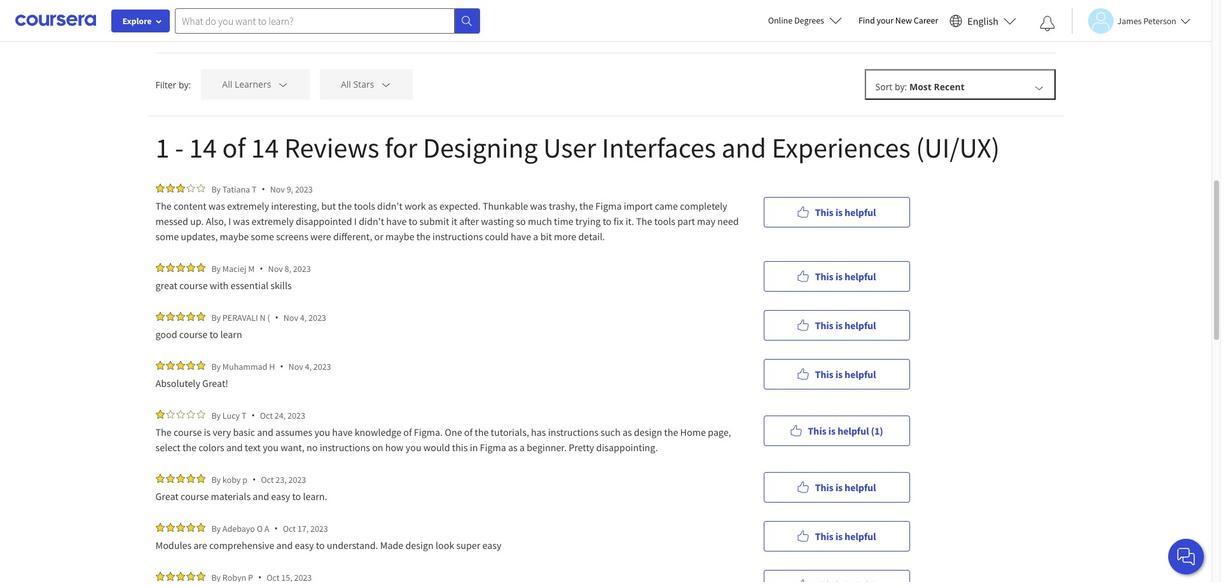 Task type: describe. For each thing, give the bounding box(es) containing it.
the course is very basic and assumes you have knowledge of figma. one of the tutorials, has instructions such as design the home page, select the colors and text you want, no instructions on how you would this in figma as a beginner. pretty disappointing.
[[156, 426, 734, 454]]

p
[[243, 474, 247, 486]]

the up trying
[[580, 200, 594, 213]]

great
[[156, 491, 179, 503]]

absolutely
[[156, 377, 200, 390]]

this is helpful for absolutely great!
[[815, 368, 877, 381]]

great course materials and easy to learn.
[[156, 491, 327, 503]]

oct for easy
[[261, 474, 274, 486]]

materials
[[211, 491, 251, 503]]

helpful for great course with essential skills
[[845, 270, 877, 283]]

good
[[156, 328, 177, 341]]

2023 for absolutely great!
[[314, 361, 331, 373]]

1 vertical spatial didn't
[[359, 215, 384, 228]]

1 horizontal spatial of
[[404, 426, 412, 439]]

filter
[[156, 79, 176, 91]]

disappointing.
[[597, 442, 658, 454]]

23,
[[276, 474, 287, 486]]

helpful for the course is very basic and assumes you have knowledge of figma. one of the tutorials, has instructions such as design the home page, select the colors and text you want, no instructions on how you would this in figma as a beginner. pretty disappointing.
[[838, 425, 870, 437]]

the for design
[[156, 426, 172, 439]]

2 horizontal spatial as
[[623, 426, 632, 439]]

2 horizontal spatial star image
[[196, 184, 205, 193]]

this is helpful button for great course with essential skills
[[764, 261, 910, 292]]

up.
[[190, 215, 204, 228]]

1 maybe from the left
[[220, 230, 249, 243]]

by koby p • oct 23, 2023
[[212, 474, 306, 486]]

by for materials
[[212, 474, 221, 486]]

chevron down image
[[380, 79, 392, 91]]

james peterson button
[[1072, 8, 1191, 33]]

helpful for modules are comprehensive and easy to understand. made design look super easy
[[845, 530, 877, 543]]

What do you want to learn? text field
[[175, 8, 455, 33]]

all for all stars
[[341, 79, 351, 91]]

course for the
[[174, 426, 202, 439]]

the down submit
[[417, 230, 431, 243]]

submit
[[420, 215, 450, 228]]

so
[[516, 215, 526, 228]]

such
[[601, 426, 621, 439]]

were
[[311, 230, 331, 243]]

2 some from the left
[[251, 230, 274, 243]]

this is helpful button for the content was extremely interesting, but the tools didn't work as expected. thunkable was trashy, the figma import came completely messed up. also, i was extremely disappointed i didn't have to submit it after wasting so much time trying to fix it. the tools part may need some updates, maybe some screens were different, or maybe the instructions could have a bit more detail.
[[764, 197, 910, 227]]

a
[[265, 523, 269, 535]]

is for the course is very basic and assumes you have knowledge of figma. one of the tutorials, has instructions such as design the home page, select the colors and text you want, no instructions on how you would this in figma as a beginner. pretty disappointing.
[[829, 425, 836, 437]]

made
[[380, 540, 404, 552]]

james
[[1118, 15, 1142, 26]]

is for good course to learn
[[836, 319, 843, 332]]

this is helpful button for good course to learn
[[764, 310, 910, 341]]

explore
[[122, 15, 152, 27]]

2023 for great course materials and easy to learn.
[[289, 474, 306, 486]]

online degrees button
[[758, 6, 853, 34]]

the up the in
[[475, 426, 489, 439]]

all for all learners
[[222, 79, 232, 91]]

the right but
[[338, 200, 352, 213]]

have inside the course is very basic and assumes you have knowledge of figma. one of the tutorials, has instructions such as design the home page, select the colors and text you want, no instructions on how you would this in figma as a beginner. pretty disappointing.
[[332, 426, 353, 439]]

0 horizontal spatial was
[[209, 200, 225, 213]]

thunkable
[[483, 200, 528, 213]]

career
[[914, 15, 939, 26]]

import
[[624, 200, 653, 213]]

tutorials,
[[491, 426, 529, 439]]

work
[[405, 200, 426, 213]]

is inside the course is very basic and assumes you have knowledge of figma. one of the tutorials, has instructions such as design the home page, select the colors and text you want, no instructions on how you would this in figma as a beginner. pretty disappointing.
[[204, 426, 211, 439]]

find your new career link
[[853, 13, 945, 29]]

pretty
[[569, 442, 595, 454]]

has
[[531, 426, 546, 439]]

o
[[257, 523, 263, 535]]

by tatiana t • nov 9, 2023
[[212, 183, 313, 195]]

for
[[385, 130, 418, 165]]

designing
[[423, 130, 538, 165]]

modules are comprehensive and easy to understand. made design look super easy
[[156, 540, 502, 552]]

17,
[[298, 523, 309, 535]]

see all 5 star reviews button
[[156, 9, 261, 53]]

star
[[194, 25, 212, 37]]

figma inside the content was extremely interesting, but the tools didn't work as expected. thunkable was trashy, the figma import came completely messed up. also, i was extremely disappointed i didn't have to submit it after wasting so much time trying to fix it. the tools part may need some updates, maybe some screens were different, or maybe the instructions could have a bit more detail.
[[596, 200, 622, 213]]

could
[[485, 230, 509, 243]]

disappointed
[[296, 215, 352, 228]]

1 vertical spatial extremely
[[252, 215, 294, 228]]

2 vertical spatial instructions
[[320, 442, 370, 454]]

updates,
[[181, 230, 218, 243]]

• for great course with essential skills
[[260, 263, 263, 275]]

1 i from the left
[[228, 215, 231, 228]]

• for great course materials and easy to learn.
[[253, 474, 256, 486]]

1 vertical spatial the
[[636, 215, 653, 228]]

• for the course is very basic and assumes you have knowledge of figma. one of the tutorials, has instructions such as design the home page, select the colors and text you want, no instructions on how you would this in figma as a beginner. pretty disappointing.
[[252, 410, 255, 422]]

is for modules are comprehensive and easy to understand. made design look super easy
[[836, 530, 843, 543]]

1 14 from the left
[[189, 130, 217, 165]]

by lucy t • oct 24, 2023
[[212, 410, 305, 422]]

the left home
[[665, 426, 679, 439]]

nov for great!
[[289, 361, 303, 373]]

great course with essential skills
[[156, 279, 294, 292]]

wasting
[[481, 215, 514, 228]]

see all 5 star reviews
[[156, 25, 248, 37]]

this for modules are comprehensive and easy to understand. made design look super easy
[[815, 530, 834, 543]]

star image for course
[[186, 410, 195, 419]]

tatiana
[[223, 184, 250, 195]]

• for absolutely great!
[[280, 361, 284, 373]]

9,
[[287, 184, 293, 195]]

detail.
[[579, 230, 605, 243]]

home
[[681, 426, 706, 439]]

absolutely great!
[[156, 377, 228, 390]]

understand.
[[327, 540, 378, 552]]

as inside the content was extremely interesting, but the tools didn't work as expected. thunkable was trashy, the figma import came completely messed up. also, i was extremely disappointed i didn't have to submit it after wasting so much time trying to fix it. the tools part may need some updates, maybe some screens were different, or maybe the instructions could have a bit more detail.
[[428, 200, 438, 213]]

this is helpful (1) button
[[764, 416, 910, 446]]

star image left lucy on the bottom
[[196, 410, 205, 419]]

oct inside by adebayo o a • oct 17, 2023
[[283, 523, 296, 535]]

basic
[[233, 426, 255, 439]]

to down work
[[409, 215, 418, 228]]

reviews
[[284, 130, 379, 165]]

by inside by muhammad h • nov 4, 2023
[[212, 361, 221, 373]]

more
[[554, 230, 577, 243]]

star image for content
[[186, 184, 195, 193]]

explore button
[[111, 10, 170, 32]]

• right (
[[275, 312, 279, 324]]

by: for filter
[[179, 79, 191, 91]]

the content was extremely interesting, but the tools didn't work as expected. thunkable was trashy, the figma import came completely messed up. also, i was extremely disappointed i didn't have to submit it after wasting so much time trying to fix it. the tools part may need some updates, maybe some screens were different, or maybe the instructions could have a bit more detail.
[[156, 200, 741, 243]]

0 vertical spatial extremely
[[227, 200, 269, 213]]

by for is
[[212, 410, 221, 422]]

by muhammad h • nov 4, 2023
[[212, 361, 331, 373]]

very
[[213, 426, 231, 439]]

the for messed
[[156, 200, 172, 213]]

m
[[248, 263, 255, 275]]

new
[[896, 15, 912, 26]]

course for great
[[181, 491, 209, 503]]

is for great course materials and easy to learn.
[[836, 481, 843, 494]]

are
[[194, 540, 207, 552]]

course for great
[[180, 279, 208, 292]]

to left learn.
[[292, 491, 301, 503]]

helpful for great course materials and easy to learn.
[[845, 481, 877, 494]]

0 horizontal spatial star image
[[166, 410, 175, 419]]

but
[[321, 200, 336, 213]]

would
[[424, 442, 450, 454]]

figma.
[[414, 426, 443, 439]]

muhammad
[[223, 361, 268, 373]]

this is helpful for great course with essential skills
[[815, 270, 877, 283]]

a inside the content was extremely interesting, but the tools didn't work as expected. thunkable was trashy, the figma import came completely messed up. also, i was extremely disappointed i didn't have to submit it after wasting so much time trying to fix it. the tools part may need some updates, maybe some screens were different, or maybe the instructions could have a bit more detail.
[[533, 230, 539, 243]]

oct for basic
[[260, 410, 273, 422]]

(1)
[[871, 425, 884, 437]]

trashy,
[[549, 200, 578, 213]]

2023 inside "by peravali n ( • nov 4, 2023"
[[309, 312, 326, 324]]

2023 for the content was extremely interesting, but the tools didn't work as expected. thunkable was trashy, the figma import came completely messed up. also, i was extremely disappointed i didn't have to submit it after wasting so much time trying to fix it. the tools part may need some updates, maybe some screens were different, or maybe the instructions could have a bit more detail.
[[295, 184, 313, 195]]

assumes
[[276, 426, 313, 439]]

2 i from the left
[[354, 215, 357, 228]]

show notifications image
[[1040, 16, 1056, 31]]

nov inside "by peravali n ( • nov 4, 2023"
[[284, 312, 298, 324]]

after
[[460, 215, 479, 228]]

also,
[[206, 215, 226, 228]]

modules
[[156, 540, 192, 552]]

easy for understand.
[[295, 540, 314, 552]]



Task type: vqa. For each thing, say whether or not it's contained in the screenshot.


Task type: locate. For each thing, give the bounding box(es) containing it.
by: right sort
[[895, 81, 908, 93]]

is for absolutely great!
[[836, 368, 843, 381]]

didn't left work
[[377, 200, 403, 213]]

0 vertical spatial the
[[156, 200, 172, 213]]

with
[[210, 279, 229, 292]]

2 14 from the left
[[251, 130, 279, 165]]

0 horizontal spatial chevron down image
[[277, 79, 289, 91]]

the right select on the bottom left
[[183, 442, 197, 454]]

was right also,
[[233, 215, 250, 228]]

figma inside the course is very basic and assumes you have knowledge of figma. one of the tutorials, has instructions such as design the home page, select the colors and text you want, no instructions on how you would this in figma as a beginner. pretty disappointing.
[[480, 442, 506, 454]]

learn
[[220, 328, 242, 341]]

the inside the course is very basic and assumes you have knowledge of figma. one of the tutorials, has instructions such as design the home page, select the colors and text you want, no instructions on how you would this in figma as a beginner. pretty disappointing.
[[156, 426, 172, 439]]

design left look
[[406, 540, 434, 552]]

2 horizontal spatial instructions
[[548, 426, 599, 439]]

chevron down image inside all learners button
[[277, 79, 289, 91]]

all inside all learners button
[[222, 79, 232, 91]]

1 horizontal spatial you
[[315, 426, 330, 439]]

helpful for absolutely great!
[[845, 368, 877, 381]]

4 this is helpful button from the top
[[764, 359, 910, 390]]

online
[[768, 15, 793, 26]]

2 vertical spatial oct
[[283, 523, 296, 535]]

didn't
[[377, 200, 403, 213], [359, 215, 384, 228]]

peterson
[[1144, 15, 1177, 26]]

of
[[222, 130, 246, 165], [404, 426, 412, 439], [464, 426, 473, 439]]

i up different, on the top left of page
[[354, 215, 357, 228]]

0 vertical spatial design
[[634, 426, 662, 439]]

1 all from the left
[[222, 79, 232, 91]]

nov inside by muhammad h • nov 4, 2023
[[289, 361, 303, 373]]

6 this is helpful button from the top
[[764, 521, 910, 552]]

to left understand. on the bottom left
[[316, 540, 325, 552]]

by peravali n ( • nov 4, 2023
[[212, 312, 326, 324]]

tools
[[354, 200, 375, 213], [655, 215, 676, 228]]

star image
[[186, 184, 195, 193], [186, 410, 195, 419], [196, 410, 205, 419]]

0 horizontal spatial figma
[[480, 442, 506, 454]]

page,
[[708, 426, 731, 439]]

oct left 23,
[[261, 474, 274, 486]]

part
[[678, 215, 695, 228]]

1 horizontal spatial easy
[[295, 540, 314, 552]]

by up great!
[[212, 361, 221, 373]]

1 horizontal spatial have
[[386, 215, 407, 228]]

a down tutorials,
[[520, 442, 525, 454]]

1 horizontal spatial figma
[[596, 200, 622, 213]]

0 horizontal spatial have
[[332, 426, 353, 439]]

the up select on the bottom left
[[156, 426, 172, 439]]

helpful for the content was extremely interesting, but the tools didn't work as expected. thunkable was trashy, the figma import came completely messed up. also, i was extremely disappointed i didn't have to submit it after wasting so much time trying to fix it. the tools part may need some updates, maybe some screens were different, or maybe the instructions could have a bit more detail.
[[845, 206, 877, 219]]

t
[[252, 184, 257, 195], [242, 410, 247, 422]]

1 horizontal spatial all
[[341, 79, 351, 91]]

8,
[[285, 263, 291, 275]]

1 this is helpful from the top
[[815, 206, 877, 219]]

maybe
[[220, 230, 249, 243], [386, 230, 415, 243]]

4, right (
[[300, 312, 307, 324]]

0 horizontal spatial all
[[222, 79, 232, 91]]

maybe down also,
[[220, 230, 249, 243]]

as down tutorials,
[[508, 442, 518, 454]]

2023 right 17,
[[310, 523, 328, 535]]

design inside the course is very basic and assumes you have knowledge of figma. one of the tutorials, has instructions such as design the home page, select the colors and text you want, no instructions on how you would this in figma as a beginner. pretty disappointing.
[[634, 426, 662, 439]]

t for very
[[242, 410, 247, 422]]

by inside "by peravali n ( • nov 4, 2023"
[[212, 312, 221, 324]]

4, right h
[[305, 361, 312, 373]]

easy for learn.
[[271, 491, 290, 503]]

was up also,
[[209, 200, 225, 213]]

5
[[186, 25, 192, 37]]

great!
[[202, 377, 228, 390]]

2 horizontal spatial have
[[511, 230, 531, 243]]

filled star image
[[156, 184, 164, 193], [176, 184, 185, 193], [156, 263, 164, 272], [176, 263, 185, 272], [156, 312, 164, 321], [166, 312, 175, 321], [176, 312, 185, 321], [166, 361, 175, 370], [186, 361, 195, 370], [196, 475, 205, 484], [156, 524, 164, 533], [186, 524, 195, 533], [176, 573, 185, 582], [186, 573, 195, 582]]

by for comprehensive
[[212, 523, 221, 535]]

find your new career
[[859, 15, 939, 26]]

of right one
[[464, 426, 473, 439]]

1 horizontal spatial design
[[634, 426, 662, 439]]

this for great course materials and easy to learn.
[[815, 481, 834, 494]]

essential
[[231, 279, 269, 292]]

james peterson
[[1118, 15, 1177, 26]]

1 horizontal spatial by:
[[895, 81, 908, 93]]

of up tatiana on the left
[[222, 130, 246, 165]]

1 vertical spatial instructions
[[548, 426, 599, 439]]

coursera image
[[15, 10, 96, 31]]

all stars button
[[320, 69, 413, 100]]

•
[[262, 183, 265, 195], [260, 263, 263, 275], [275, 312, 279, 324], [280, 361, 284, 373], [252, 410, 255, 422], [253, 474, 256, 486], [275, 523, 278, 535]]

have down work
[[386, 215, 407, 228]]

instructions
[[433, 230, 483, 243], [548, 426, 599, 439], [320, 442, 370, 454]]

maciej
[[223, 263, 246, 275]]

knowledge
[[355, 426, 402, 439]]

learn.
[[303, 491, 327, 503]]

degrees
[[795, 15, 825, 26]]

this
[[452, 442, 468, 454]]

much
[[528, 215, 552, 228]]

0 horizontal spatial of
[[222, 130, 246, 165]]

3 by from the top
[[212, 312, 221, 324]]

by inside by koby p • oct 23, 2023
[[212, 474, 221, 486]]

oct inside by koby p • oct 23, 2023
[[261, 474, 274, 486]]

instructions down it
[[433, 230, 483, 243]]

instructions up pretty
[[548, 426, 599, 439]]

2 maybe from the left
[[386, 230, 415, 243]]

this for absolutely great!
[[815, 368, 834, 381]]

14
[[189, 130, 217, 165], [251, 130, 279, 165]]

2 this is helpful from the top
[[815, 270, 877, 283]]

have left the knowledge
[[332, 426, 353, 439]]

nov right (
[[284, 312, 298, 324]]

2 by from the top
[[212, 263, 221, 275]]

star image down absolutely great!
[[186, 410, 195, 419]]

1 vertical spatial as
[[623, 426, 632, 439]]

0 vertical spatial 4,
[[300, 312, 307, 324]]

nov right h
[[289, 361, 303, 373]]

2023 right h
[[314, 361, 331, 373]]

bit
[[541, 230, 552, 243]]

the
[[338, 200, 352, 213], [580, 200, 594, 213], [417, 230, 431, 243], [475, 426, 489, 439], [665, 426, 679, 439], [183, 442, 197, 454]]

by up learn
[[212, 312, 221, 324]]

reviews
[[214, 25, 248, 37]]

a inside the course is very basic and assumes you have knowledge of figma. one of the tutorials, has instructions such as design the home page, select the colors and text you want, no instructions on how you would this in figma as a beginner. pretty disappointing.
[[520, 442, 525, 454]]

0 horizontal spatial by:
[[179, 79, 191, 91]]

helpful for good course to learn
[[845, 319, 877, 332]]

nov inside by tatiana t • nov 9, 2023
[[270, 184, 285, 195]]

1 this is helpful button from the top
[[764, 197, 910, 227]]

5 by from the top
[[212, 410, 221, 422]]

2 all from the left
[[341, 79, 351, 91]]

1 horizontal spatial some
[[251, 230, 274, 243]]

2023 inside by koby p • oct 23, 2023
[[289, 474, 306, 486]]

• up basic
[[252, 410, 255, 422]]

figma right the in
[[480, 442, 506, 454]]

super
[[457, 540, 481, 552]]

great
[[156, 279, 177, 292]]

by left tatiana on the left
[[212, 184, 221, 195]]

2 horizontal spatial you
[[406, 442, 422, 454]]

0 horizontal spatial easy
[[271, 491, 290, 503]]

user
[[544, 130, 597, 165]]

(
[[267, 312, 270, 324]]

2023 inside by lucy t • oct 24, 2023
[[288, 410, 305, 422]]

1 vertical spatial have
[[511, 230, 531, 243]]

nov left 9,
[[270, 184, 285, 195]]

0 vertical spatial oct
[[260, 410, 273, 422]]

chevron down image
[[277, 79, 289, 91], [1034, 82, 1045, 94]]

• right p
[[253, 474, 256, 486]]

2 horizontal spatial was
[[530, 200, 547, 213]]

or
[[375, 230, 384, 243]]

0 horizontal spatial 14
[[189, 130, 217, 165]]

2 this is helpful button from the top
[[764, 261, 910, 292]]

1 horizontal spatial i
[[354, 215, 357, 228]]

the up messed
[[156, 200, 172, 213]]

this is helpful for the content was extremely interesting, but the tools didn't work as expected. thunkable was trashy, the figma import came completely messed up. also, i was extremely disappointed i didn't have to submit it after wasting so much time trying to fix it. the tools part may need some updates, maybe some screens were different, or maybe the instructions could have a bit more detail.
[[815, 206, 877, 219]]

0 vertical spatial tools
[[354, 200, 375, 213]]

text
[[245, 442, 261, 454]]

tools down the came
[[655, 215, 676, 228]]

to left fix in the right top of the page
[[603, 215, 612, 228]]

this is helpful button for absolutely great!
[[764, 359, 910, 390]]

didn't up or
[[359, 215, 384, 228]]

1 vertical spatial design
[[406, 540, 434, 552]]

-
[[175, 130, 184, 165]]

1 vertical spatial t
[[242, 410, 247, 422]]

expected.
[[440, 200, 481, 213]]

nov
[[270, 184, 285, 195], [268, 263, 283, 275], [284, 312, 298, 324], [289, 361, 303, 373]]

0 horizontal spatial tools
[[354, 200, 375, 213]]

to
[[409, 215, 418, 228], [603, 215, 612, 228], [210, 328, 218, 341], [292, 491, 301, 503], [316, 540, 325, 552]]

by: right filter at the top left of page
[[179, 79, 191, 91]]

a left bit
[[533, 230, 539, 243]]

time
[[554, 215, 574, 228]]

recent
[[934, 81, 965, 93]]

lucy
[[223, 410, 240, 422]]

0 vertical spatial as
[[428, 200, 438, 213]]

easy down 17,
[[295, 540, 314, 552]]

5 this is helpful button from the top
[[764, 472, 910, 503]]

1
[[156, 130, 169, 165]]

figma up fix in the right top of the page
[[596, 200, 622, 213]]

you right text
[[263, 442, 279, 454]]

all learners
[[222, 79, 271, 91]]

maybe right or
[[386, 230, 415, 243]]

0 horizontal spatial instructions
[[320, 442, 370, 454]]

4,
[[300, 312, 307, 324], [305, 361, 312, 373]]

2 vertical spatial have
[[332, 426, 353, 439]]

2023 right 23,
[[289, 474, 306, 486]]

6 this is helpful from the top
[[815, 530, 877, 543]]

this is helpful for great course materials and easy to learn.
[[815, 481, 877, 494]]

all left learners
[[222, 79, 232, 91]]

easy
[[271, 491, 290, 503], [295, 540, 314, 552], [483, 540, 502, 552]]

0 vertical spatial didn't
[[377, 200, 403, 213]]

1 horizontal spatial star image
[[176, 410, 185, 419]]

1 horizontal spatial as
[[508, 442, 518, 454]]

need
[[718, 215, 739, 228]]

all learners button
[[201, 69, 310, 100]]

oct left the 24,
[[260, 410, 273, 422]]

this for the content was extremely interesting, but the tools didn't work as expected. thunkable was trashy, the figma import came completely messed up. also, i was extremely disappointed i didn't have to submit it after wasting so much time trying to fix it. the tools part may need some updates, maybe some screens were different, or maybe the instructions could have a bit more detail.
[[815, 206, 834, 219]]

t for extremely
[[252, 184, 257, 195]]

is inside this is helpful (1) button
[[829, 425, 836, 437]]

14 up by tatiana t • nov 9, 2023
[[251, 130, 279, 165]]

2 horizontal spatial of
[[464, 426, 473, 439]]

by for with
[[212, 263, 221, 275]]

• left 9,
[[262, 183, 265, 195]]

oct inside by lucy t • oct 24, 2023
[[260, 410, 273, 422]]

n
[[260, 312, 266, 324]]

4, inside "by peravali n ( • nov 4, 2023"
[[300, 312, 307, 324]]

0 vertical spatial figma
[[596, 200, 622, 213]]

1 vertical spatial tools
[[655, 215, 676, 228]]

course
[[180, 279, 208, 292], [179, 328, 208, 341], [174, 426, 202, 439], [181, 491, 209, 503]]

5 this is helpful from the top
[[815, 481, 877, 494]]

extremely up screens
[[252, 215, 294, 228]]

t inside by lucy t • oct 24, 2023
[[242, 410, 247, 422]]

2023 inside by tatiana t • nov 9, 2023
[[295, 184, 313, 195]]

1 some from the left
[[156, 230, 179, 243]]

1 horizontal spatial was
[[233, 215, 250, 228]]

0 vertical spatial a
[[533, 230, 539, 243]]

nov inside by maciej m • nov 8, 2023
[[268, 263, 283, 275]]

no
[[307, 442, 318, 454]]

14 right -
[[189, 130, 217, 165]]

0 vertical spatial instructions
[[433, 230, 483, 243]]

by inside by adebayo o a • oct 17, 2023
[[212, 523, 221, 535]]

t right lucy on the bottom
[[242, 410, 247, 422]]

english button
[[945, 0, 1022, 41]]

7 by from the top
[[212, 523, 221, 535]]

1 horizontal spatial instructions
[[433, 230, 483, 243]]

this inside this is helpful (1) button
[[808, 425, 827, 437]]

1 vertical spatial oct
[[261, 474, 274, 486]]

course right great
[[181, 491, 209, 503]]

some down messed
[[156, 230, 179, 243]]

by up with
[[212, 263, 221, 275]]

by left lucy on the bottom
[[212, 410, 221, 422]]

by inside by lucy t • oct 24, 2023
[[212, 410, 221, 422]]

course left with
[[180, 279, 208, 292]]

by left adebayo
[[212, 523, 221, 535]]

2023 right 9,
[[295, 184, 313, 195]]

6 by from the top
[[212, 474, 221, 486]]

1 vertical spatial figma
[[480, 442, 506, 454]]

chat with us image
[[1177, 547, 1197, 568]]

by for was
[[212, 184, 221, 195]]

2 horizontal spatial easy
[[483, 540, 502, 552]]

4 this is helpful from the top
[[815, 368, 877, 381]]

1 horizontal spatial maybe
[[386, 230, 415, 243]]

star image
[[196, 184, 205, 193], [166, 410, 175, 419], [176, 410, 185, 419]]

2023 right (
[[309, 312, 326, 324]]

by inside by maciej m • nov 8, 2023
[[212, 263, 221, 275]]

english
[[968, 14, 999, 27]]

this is helpful button for great course materials and easy to learn.
[[764, 472, 910, 503]]

• right a
[[275, 523, 278, 535]]

most
[[910, 81, 932, 93]]

3 this is helpful from the top
[[815, 319, 877, 332]]

this is helpful button for modules are comprehensive and easy to understand. made design look super easy
[[764, 521, 910, 552]]

beginner.
[[527, 442, 567, 454]]

messed
[[156, 215, 188, 228]]

2023 right 8,
[[293, 263, 311, 275]]

is for great course with essential skills
[[836, 270, 843, 283]]

interesting,
[[271, 200, 319, 213]]

this for the course is very basic and assumes you have knowledge of figma. one of the tutorials, has instructions such as design the home page, select the colors and text you want, no instructions on how you would this in figma as a beginner. pretty disappointing.
[[808, 425, 827, 437]]

fix
[[614, 215, 624, 228]]

you right the how
[[406, 442, 422, 454]]

2 vertical spatial the
[[156, 426, 172, 439]]

0 vertical spatial t
[[252, 184, 257, 195]]

by for to
[[212, 312, 221, 324]]

this is helpful for modules are comprehensive and easy to understand. made design look super easy
[[815, 530, 877, 543]]

t inside by tatiana t • nov 9, 2023
[[252, 184, 257, 195]]

• right h
[[280, 361, 284, 373]]

0 horizontal spatial you
[[263, 442, 279, 454]]

came
[[655, 200, 678, 213]]

star image up the content
[[186, 184, 195, 193]]

all left stars
[[341, 79, 351, 91]]

1 horizontal spatial t
[[252, 184, 257, 195]]

2023 for the course is very basic and assumes you have knowledge of figma. one of the tutorials, has instructions such as design the home page, select the colors and text you want, no instructions on how you would this in figma as a beginner. pretty disappointing.
[[288, 410, 305, 422]]

of up the how
[[404, 426, 412, 439]]

0 horizontal spatial a
[[520, 442, 525, 454]]

course inside the course is very basic and assumes you have knowledge of figma. one of the tutorials, has instructions such as design the home page, select the colors and text you want, no instructions on how you would this in figma as a beginner. pretty disappointing.
[[174, 426, 202, 439]]

easy down 23,
[[271, 491, 290, 503]]

by left koby
[[212, 474, 221, 486]]

was
[[209, 200, 225, 213], [530, 200, 547, 213], [233, 215, 250, 228]]

have down so
[[511, 230, 531, 243]]

you
[[315, 426, 330, 439], [263, 442, 279, 454], [406, 442, 422, 454]]

this is helpful for good course to learn
[[815, 319, 877, 332]]

t right tatiana on the left
[[252, 184, 257, 195]]

is for the content was extremely interesting, but the tools didn't work as expected. thunkable was trashy, the figma import came completely messed up. also, i was extremely disappointed i didn't have to submit it after wasting so much time trying to fix it. the tools part may need some updates, maybe some screens were different, or maybe the instructions could have a bit more detail.
[[836, 206, 843, 219]]

course right good
[[179, 328, 208, 341]]

• right m
[[260, 263, 263, 275]]

by: for sort
[[895, 81, 908, 93]]

was up much
[[530, 200, 547, 213]]

0 horizontal spatial t
[[242, 410, 247, 422]]

24,
[[275, 410, 286, 422]]

4, inside by muhammad h • nov 4, 2023
[[305, 361, 312, 373]]

the right it.
[[636, 215, 653, 228]]

1 horizontal spatial tools
[[655, 215, 676, 228]]

2023 for great course with essential skills
[[293, 263, 311, 275]]

i
[[228, 215, 231, 228], [354, 215, 357, 228]]

by inside by tatiana t • nov 9, 2023
[[212, 184, 221, 195]]

easy right super on the bottom of the page
[[483, 540, 502, 552]]

0 horizontal spatial design
[[406, 540, 434, 552]]

1 by from the top
[[212, 184, 221, 195]]

look
[[436, 540, 455, 552]]

course up select on the bottom left
[[174, 426, 202, 439]]

oct left 17,
[[283, 523, 296, 535]]

learners
[[235, 79, 271, 91]]

course for good
[[179, 328, 208, 341]]

0 vertical spatial have
[[386, 215, 407, 228]]

0 horizontal spatial as
[[428, 200, 438, 213]]

peravali
[[223, 312, 258, 324]]

as up submit
[[428, 200, 438, 213]]

2023 right the 24,
[[288, 410, 305, 422]]

you up no
[[315, 426, 330, 439]]

nov for course
[[268, 263, 283, 275]]

1 horizontal spatial a
[[533, 230, 539, 243]]

instructions left on
[[320, 442, 370, 454]]

nov for content
[[270, 184, 285, 195]]

as up disappointing.
[[623, 426, 632, 439]]

0 horizontal spatial maybe
[[220, 230, 249, 243]]

this is helpful button
[[764, 197, 910, 227], [764, 261, 910, 292], [764, 310, 910, 341], [764, 359, 910, 390], [764, 472, 910, 503], [764, 521, 910, 552]]

is
[[836, 206, 843, 219], [836, 270, 843, 283], [836, 319, 843, 332], [836, 368, 843, 381], [829, 425, 836, 437], [204, 426, 211, 439], [836, 481, 843, 494], [836, 530, 843, 543]]

how
[[385, 442, 404, 454]]

this for great course with essential skills
[[815, 270, 834, 283]]

0 horizontal spatial some
[[156, 230, 179, 243]]

2023 inside by muhammad h • nov 4, 2023
[[314, 361, 331, 373]]

tools up different, on the top left of page
[[354, 200, 375, 213]]

by:
[[179, 79, 191, 91], [895, 81, 908, 93]]

2023 inside by adebayo o a • oct 17, 2023
[[310, 523, 328, 535]]

extremely down tatiana on the left
[[227, 200, 269, 213]]

all inside all stars button
[[341, 79, 351, 91]]

some left screens
[[251, 230, 274, 243]]

i right also,
[[228, 215, 231, 228]]

screens
[[276, 230, 309, 243]]

1 horizontal spatial chevron down image
[[1034, 82, 1045, 94]]

this for good course to learn
[[815, 319, 834, 332]]

4 by from the top
[[212, 361, 221, 373]]

1 horizontal spatial 14
[[251, 130, 279, 165]]

1 vertical spatial a
[[520, 442, 525, 454]]

nov left 8,
[[268, 263, 283, 275]]

2 vertical spatial as
[[508, 442, 518, 454]]

filled star image
[[166, 184, 175, 193], [166, 263, 175, 272], [186, 263, 195, 272], [196, 263, 205, 272], [186, 312, 195, 321], [196, 312, 205, 321], [156, 361, 164, 370], [176, 361, 185, 370], [196, 361, 205, 370], [156, 410, 164, 419], [156, 475, 164, 484], [166, 475, 175, 484], [176, 475, 185, 484], [186, 475, 195, 484], [166, 524, 175, 533], [176, 524, 185, 533], [196, 524, 205, 533], [156, 573, 164, 582], [166, 573, 175, 582], [196, 573, 205, 582]]

instructions inside the content was extremely interesting, but the tools didn't work as expected. thunkable was trashy, the figma import came completely messed up. also, i was extremely disappointed i didn't have to submit it after wasting so much time trying to fix it. the tools part may need some updates, maybe some screens were different, or maybe the instructions could have a bit more detail.
[[433, 230, 483, 243]]

3 this is helpful button from the top
[[764, 310, 910, 341]]

design up disappointing.
[[634, 426, 662, 439]]

None search field
[[175, 8, 480, 33]]

2023 inside by maciej m • nov 8, 2023
[[293, 263, 311, 275]]

0 horizontal spatial i
[[228, 215, 231, 228]]

to left learn
[[210, 328, 218, 341]]

sort by: most recent
[[876, 81, 965, 93]]

• for the content was extremely interesting, but the tools didn't work as expected. thunkable was trashy, the figma import came completely messed up. also, i was extremely disappointed i didn't have to submit it after wasting so much time trying to fix it. the tools part may need some updates, maybe some screens were different, or maybe the instructions could have a bit more detail.
[[262, 183, 265, 195]]

1 - 14 of 14 reviews for designing user interfaces and experiences (ui/ux)
[[156, 130, 1000, 165]]

by maciej m • nov 8, 2023
[[212, 263, 311, 275]]

1 vertical spatial 4,
[[305, 361, 312, 373]]



